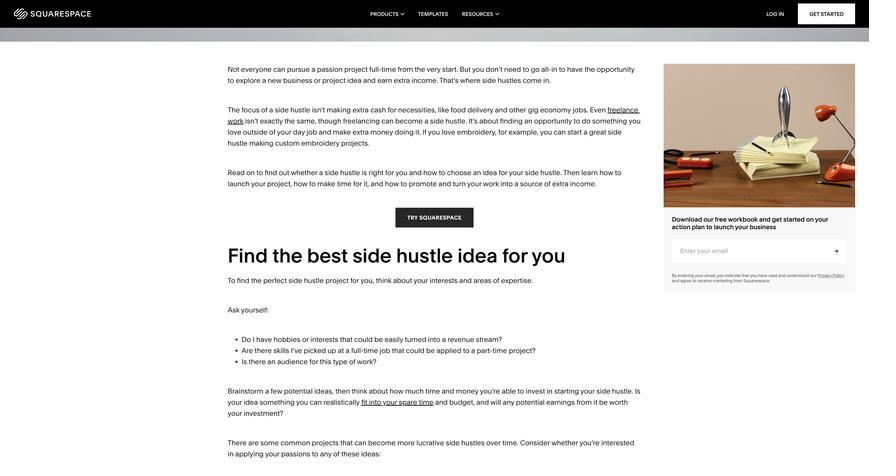 Task type: describe. For each thing, give the bounding box(es) containing it.
to left go
[[523, 65, 529, 74]]

of inside do i have hobbies or interests that could be easily turned into a revenue stream? are there skills i've picked up at a full-time job that could be applied to a part-time project? is there an audience for this type of work?
[[349, 358, 356, 366]]

a up applied
[[442, 336, 446, 344]]

ideas:
[[361, 450, 381, 458]]

potential inside 'and budget, and will any potential earnings from it be worth your investment?'
[[516, 398, 545, 407]]

about inside isn't exactly the same, though freelancing can become a side hustle. it's about finding an opportunity to do something you love outside of your day job and make extra money doing it. if you love embroidery, for example, you can start a great side hustle making custom embroidery projects.
[[479, 117, 498, 125]]

side down embroidery
[[325, 169, 339, 177]]

extra up freelancing
[[353, 106, 369, 114]]

an inside read on to find out whether a side hustle is right for you and how to choose an idea for your side hustle. then learn how to launch your project, how to make time for it, and how to promote and turn your work into a source of extra income.
[[473, 169, 481, 177]]

all-
[[541, 65, 552, 74]]

cash
[[371, 106, 386, 114]]

1 horizontal spatial be
[[426, 347, 435, 355]]

get started link
[[798, 3, 855, 24]]

0 vertical spatial be
[[374, 336, 383, 344]]

great
[[589, 128, 606, 136]]

you're inside there are some common projects that can become more lucrative side hustles over time. consider whether you're interested in applying your passions to any of these ideas:
[[580, 439, 600, 447]]

can inside not everyone can pursue a passion project full-time from the very start. but you don't need to go all-in to have the opportunity to explore a new business or project idea and earn extra income. that's where side hustles come in.
[[273, 65, 285, 74]]

side up exactly
[[275, 106, 289, 114]]

2 vertical spatial into
[[369, 398, 381, 407]]

be inside 'and budget, and will any potential earnings from it be worth your investment?'
[[599, 398, 608, 407]]

in.
[[543, 76, 551, 85]]

side right 'great'
[[608, 128, 622, 136]]

your inside by entering your email, you indicate that you have read and understood our privacy policy and agree         to receive marketing from squarespace.
[[695, 273, 704, 278]]

started
[[784, 216, 805, 224]]

hustle inside isn't exactly the same, though freelancing can become a side hustle. it's about finding an opportunity to do something you love outside of your day job and make extra money doing it. if you love embroidery, for example, you can start a great side hustle making custom embroidery projects.
[[228, 139, 248, 147]]

hustle. inside isn't exactly the same, though freelancing can become a side hustle. it's about finding an opportunity to do something you love outside of your day job and make extra money doing it. if you love embroidery, for example, you can start a great side hustle making custom embroidery projects.
[[446, 117, 467, 125]]

spare
[[399, 398, 417, 407]]

templates
[[418, 11, 448, 17]]

download our free workbook and get started on your action plan to launch your business
[[672, 216, 828, 231]]

whether inside there are some common projects that can become more lucrative side hustles over time. consider whether you're interested in applying your passions to any of these ideas:
[[552, 439, 578, 447]]

right
[[369, 169, 384, 177]]

come
[[523, 76, 542, 85]]

and up promote
[[409, 169, 422, 177]]

that down easily
[[392, 347, 404, 355]]

in inside there are some common projects that can become more lucrative side hustles over time. consider whether you're interested in applying your passions to any of these ideas:
[[228, 450, 234, 458]]

that inside by entering your email, you indicate that you have read and understood our privacy policy and agree         to receive marketing from squarespace.
[[742, 273, 749, 278]]

there
[[228, 439, 247, 447]]

your inside 'and budget, and will any potential earnings from it be worth your investment?'
[[228, 409, 242, 418]]

receive
[[698, 278, 712, 283]]

it.
[[416, 128, 421, 136]]

a down embroidery
[[319, 169, 323, 177]]

full- inside do i have hobbies or interests that could be easily turned into a revenue stream? are there skills i've picked up at a full-time job that could be applied to a part-time project? is there an audience for this type of work?
[[351, 347, 364, 355]]

try
[[407, 214, 418, 221]]

0 vertical spatial making
[[327, 106, 351, 114]]

1 horizontal spatial think
[[376, 277, 392, 285]]

make inside read on to find out whether a side hustle is right for you and how to choose an idea for your side hustle. then learn how to launch your project, how to make time for it, and how to promote and turn your work into a source of extra income.
[[317, 180, 335, 188]]

to right learn
[[615, 169, 622, 177]]

side right perfect
[[289, 277, 302, 285]]

brainstorm a few potential ideas, then think about how much time and money you're able to invest in starting your side hustle. is your idea something you can realistically
[[228, 387, 642, 407]]

by
[[672, 273, 677, 278]]

isn't exactly the same, though freelancing can become a side hustle. it's about finding an opportunity to do something you love outside of your day job and make extra money doing it. if you love embroidery, for example, you can start a great side hustle making custom embroidery projects.
[[228, 117, 643, 147]]

side up you,
[[353, 244, 392, 268]]

the focus of a side hustle isn't making extra cash for necessities, like food delivery and other gig economy jobs. even
[[228, 106, 608, 114]]

log             in
[[767, 11, 784, 17]]

work inside read on to find out whether a side hustle is right for you and how to choose an idea for your side hustle. then learn how to launch your project, how to make time for it, and how to promote and turn your work into a source of extra income.
[[483, 180, 499, 188]]

same,
[[297, 117, 316, 125]]

to right project,
[[309, 180, 316, 188]]

freelance
[[608, 106, 638, 114]]

it,
[[364, 180, 369, 188]]

log
[[767, 11, 778, 17]]

and right read
[[778, 273, 786, 278]]

but
[[460, 65, 471, 74]]

get started
[[810, 11, 844, 17]]

work?
[[357, 358, 376, 366]]

how up promote
[[423, 169, 437, 177]]

like
[[438, 106, 449, 114]]

picked
[[304, 347, 326, 355]]

there are some common projects that can become more lucrative side hustles over time. consider whether you're interested in applying your passions to any of these ideas:
[[228, 439, 636, 458]]

policy
[[833, 273, 844, 278]]

income. inside not everyone can pursue a passion project full-time from the very start. but you don't need to go all-in to have the opportunity to explore a new business or project idea and earn extra income. that's where side hustles come in.
[[412, 76, 438, 85]]

able
[[502, 387, 516, 396]]

time down stream?
[[493, 347, 507, 355]]

worth
[[609, 398, 628, 407]]

idea inside read on to find out whether a side hustle is right for you and how to choose an idea for your side hustle. then learn how to launch your project, how to make time for it, and how to promote and turn your work into a source of extra income.
[[483, 169, 497, 177]]

workbook
[[728, 216, 758, 224]]

to left promote
[[401, 180, 407, 188]]

can inside the brainstorm a few potential ideas, then think about how much time and money you're able to invest in starting your side hustle. is your idea something you can realistically
[[310, 398, 322, 407]]

money inside isn't exactly the same, though freelancing can become a side hustle. it's about finding an opportunity to do something you love outside of your day job and make extra money doing it. if you love embroidery, for example, you can start a great side hustle making custom embroidery projects.
[[371, 128, 393, 136]]

a left new
[[262, 76, 266, 85]]

email,
[[705, 273, 716, 278]]

try squarespace link
[[396, 208, 474, 228]]

and budget, and will any potential earnings from it be worth your investment?
[[228, 398, 630, 418]]

to left 'choose'
[[439, 169, 445, 177]]

job for time
[[380, 347, 390, 355]]

1 vertical spatial about
[[393, 277, 412, 285]]

turn
[[453, 180, 466, 188]]

and left turn
[[439, 180, 451, 188]]

of right areas
[[493, 277, 500, 285]]

in
[[779, 11, 784, 17]]

the
[[228, 106, 240, 114]]

how right project,
[[294, 180, 308, 188]]

side down like
[[430, 117, 444, 125]]

project?
[[509, 347, 536, 355]]

launch inside download our free workbook and get started on your action plan to launch your business
[[714, 223, 734, 231]]

time inside read on to find out whether a side hustle is right for you and how to choose an idea for your side hustle. then learn how to launch your project, how to make time for it, and how to promote and turn your work into a source of extra income.
[[337, 180, 352, 188]]

go
[[531, 65, 540, 74]]

1 horizontal spatial isn't
[[312, 106, 325, 114]]

are
[[242, 347, 253, 355]]

even
[[590, 106, 606, 114]]

much
[[405, 387, 424, 396]]

into inside do i have hobbies or interests that could be easily turned into a revenue stream? are there skills i've picked up at a full-time job that could be applied to a part-time project? is there an audience for this type of work?
[[428, 336, 440, 344]]

type
[[333, 358, 348, 366]]

side inside the brainstorm a few potential ideas, then think about how much time and money you're able to invest in starting your side hustle. is your idea something you can realistically
[[597, 387, 610, 396]]

try squarespace
[[407, 214, 462, 221]]

can left start
[[554, 128, 566, 136]]

how right the "it,"
[[385, 180, 399, 188]]

these
[[341, 450, 360, 458]]

or inside do i have hobbies or interests that could be easily turned into a revenue stream? are there skills i've picked up at a full-time job that could be applied to a part-time project? is there an audience for this type of work?
[[302, 336, 309, 344]]

budget,
[[449, 398, 475, 407]]

i've
[[291, 347, 302, 355]]

project,
[[267, 180, 292, 188]]

how right learn
[[600, 169, 613, 177]]

Enter your email email field
[[672, 239, 824, 263]]

need
[[504, 65, 521, 74]]

interests inside do i have hobbies or interests that could be easily turned into a revenue stream? are there skills i've picked up at a full-time job that could be applied to a part-time project? is there an audience for this type of work?
[[311, 336, 338, 344]]

and inside isn't exactly the same, though freelancing can become a side hustle. it's about finding an opportunity to do something you love outside of your day job and make extra money doing it. if you love embroidery, for example, you can start a great side hustle making custom embroidery projects.
[[319, 128, 331, 136]]

revenue
[[448, 336, 474, 344]]

or inside not everyone can pursue a passion project full-time from the very start. but you don't need to go all-in to have the opportunity to explore a new business or project idea and earn extra income. that's where side hustles come in.
[[314, 76, 321, 85]]

from inside not everyone can pursue a passion project full-time from the very start. but you don't need to go all-in to have the opportunity to explore a new business or project idea and earn extra income. that's where side hustles come in.
[[398, 65, 413, 74]]

full- inside not everyone can pursue a passion project full-time from the very start. but you don't need to go all-in to have the opportunity to explore a new business or project idea and earn extra income. that's where side hustles come in.
[[369, 65, 382, 74]]

find inside read on to find out whether a side hustle is right for you and how to choose an idea for your side hustle. then learn how to launch your project, how to make time for it, and how to promote and turn your work into a source of extra income.
[[265, 169, 277, 177]]

a right start
[[584, 128, 588, 136]]

turned
[[405, 336, 426, 344]]

plan
[[692, 223, 705, 231]]

consider
[[520, 439, 550, 447]]

opportunity inside isn't exactly the same, though freelancing can become a side hustle. it's about finding an opportunity to do something you love outside of your day job and make extra money doing it. if you love embroidery, for example, you can start a great side hustle making custom embroidery projects.
[[534, 117, 572, 125]]

earn
[[377, 76, 392, 85]]

to right read on the left
[[257, 169, 263, 177]]

brainstorm
[[228, 387, 263, 396]]

to inside download our free workbook and get started on your action plan to launch your business
[[707, 223, 713, 231]]

to inside by entering your email, you indicate that you have read and understood our privacy policy and agree         to receive marketing from squarespace.
[[693, 278, 697, 283]]

make inside isn't exactly the same, though freelancing can become a side hustle. it's about finding an opportunity to do something you love outside of your day job and make extra money doing it. if you love embroidery, for example, you can start a great side hustle making custom embroidery projects.
[[333, 128, 351, 136]]

have inside do i have hobbies or interests that could be easily turned into a revenue stream? are there skills i've picked up at a full-time job that could be applied to a part-time project? is there an audience for this type of work?
[[256, 336, 272, 344]]

best
[[307, 244, 348, 268]]

start.
[[442, 65, 458, 74]]

to inside do i have hobbies or interests that could be easily turned into a revenue stream? are there skills i've picked up at a full-time job that could be applied to a part-time project? is there an audience for this type of work?
[[463, 347, 470, 355]]

on inside download our free workbook and get started on your action plan to launch your business
[[806, 216, 814, 224]]

job for day
[[307, 128, 317, 136]]

common
[[281, 439, 310, 447]]

business inside not everyone can pursue a passion project full-time from the very start. but you don't need to go all-in to have the opportunity to explore a new business or project idea and earn extra income. that's where side hustles come in.
[[283, 76, 312, 85]]

earnings
[[546, 398, 575, 407]]

ideas,
[[314, 387, 334, 396]]

to inside the brainstorm a few potential ideas, then think about how much time and money you're able to invest in starting your side hustle. is your idea something you can realistically
[[518, 387, 524, 396]]

1 vertical spatial project
[[322, 76, 346, 85]]

you inside read on to find out whether a side hustle is right for you and how to choose an idea for your side hustle. then learn how to launch your project, how to make time for it, and how to promote and turn your work into a source of extra income.
[[396, 169, 408, 177]]

and inside the brainstorm a few potential ideas, then think about how much time and money you're able to invest in starting your side hustle. is your idea something you can realistically
[[442, 387, 454, 396]]

money inside the brainstorm a few potential ideas, then think about how much time and money you're able to invest in starting your side hustle. is your idea something you can realistically
[[456, 387, 479, 396]]

into inside read on to find out whether a side hustle is right for you and how to choose an idea for your side hustle. then learn how to launch your project, how to make time for it, and how to promote and turn your work into a source of extra income.
[[501, 180, 513, 188]]

find the best side hustle idea for you
[[228, 244, 566, 268]]

about inside the brainstorm a few potential ideas, then think about how much time and money you're able to invest in starting your side hustle. is your idea something you can realistically
[[369, 387, 388, 396]]

starting
[[554, 387, 579, 396]]

launch inside read on to find out whether a side hustle is right for you and how to choose an idea for your side hustle. then learn how to launch your project, how to make time for it, and how to promote and turn your work into a source of extra income.
[[228, 180, 250, 188]]

expertise.
[[501, 277, 533, 285]]

a inside the brainstorm a few potential ideas, then think about how much time and money you're able to invest in starting your side hustle. is your idea something you can realistically
[[265, 387, 269, 396]]

an inside do i have hobbies or interests that could be easily turned into a revenue stream? are there skills i've picked up at a full-time job that could be applied to a part-time project? is there an audience for this type of work?
[[268, 358, 276, 366]]

realistically
[[324, 398, 360, 407]]

idea inside not everyone can pursue a passion project full-time from the very start. but you don't need to go all-in to have the opportunity to explore a new business or project idea and earn extra income. that's where side hustles come in.
[[347, 76, 362, 85]]

an inside isn't exactly the same, though freelancing can become a side hustle. it's about finding an opportunity to do something you love outside of your day job and make extra money doing it. if you love embroidery, for example, you can start a great side hustle making custom embroidery projects.
[[525, 117, 533, 125]]

fit into your spare time
[[361, 398, 434, 407]]

0 vertical spatial could
[[354, 336, 373, 344]]

templates link
[[418, 0, 448, 28]]

become for a
[[395, 117, 423, 125]]

don't
[[486, 65, 503, 74]]

and left budget,
[[435, 398, 448, 407]]

our inside download our free workbook and get started on your action plan to launch your business
[[704, 216, 714, 224]]

interested
[[601, 439, 634, 447]]

hobbies
[[274, 336, 301, 344]]

to inside there are some common projects that can become more lucrative side hustles over time. consider whether you're interested in applying your passions to any of these ideas:
[[312, 450, 318, 458]]

business inside download our free workbook and get started on your action plan to launch your business
[[750, 223, 776, 231]]

you inside not everyone can pursue a passion project full-time from the very start. but you don't need to go all-in to have the opportunity to explore a new business or project idea and earn extra income. that's where side hustles come in.
[[472, 65, 484, 74]]

a left part-
[[471, 347, 475, 355]]

the inside isn't exactly the same, though freelancing can become a side hustle. it's about finding an opportunity to do something you love outside of your day job and make extra money doing it. if you love embroidery, for example, you can start a great side hustle making custom embroidery projects.
[[285, 117, 295, 125]]

extra inside not everyone can pursue a passion project full-time from the very start. but you don't need to go all-in to have the opportunity to explore a new business or project idea and earn extra income. that's where side hustles come in.
[[394, 76, 410, 85]]

hustles inside there are some common projects that can become more lucrative side hustles over time. consider whether you're interested in applying your passions to any of these ideas:
[[461, 439, 485, 447]]

in inside the brainstorm a few potential ideas, then think about how much time and money you're able to invest in starting your side hustle. is your idea something you can realistically
[[547, 387, 553, 396]]

perfect
[[263, 277, 287, 285]]

a up 'if'
[[425, 117, 428, 125]]

and left will
[[477, 398, 489, 407]]

find
[[228, 244, 268, 268]]

hustle. inside the brainstorm a few potential ideas, then think about how much time and money you're able to invest in starting your side hustle. is your idea something you can realistically
[[612, 387, 633, 396]]



Task type: locate. For each thing, give the bounding box(es) containing it.
over
[[486, 439, 501, 447]]

hustle. down food
[[446, 117, 467, 125]]

0 vertical spatial our
[[704, 216, 714, 224]]

something down even
[[592, 117, 627, 125]]

1 vertical spatial from
[[734, 278, 743, 283]]

audience
[[277, 358, 308, 366]]

have right all-
[[567, 65, 583, 74]]

from right marketing
[[734, 278, 743, 283]]

freelance work link
[[228, 106, 640, 125]]

0 horizontal spatial or
[[302, 336, 309, 344]]

to right agree
[[693, 278, 697, 283]]

time up earn
[[382, 65, 396, 74]]

1 vertical spatial hustle.
[[541, 169, 562, 177]]

into
[[501, 180, 513, 188], [428, 336, 440, 344], [369, 398, 381, 407]]

idea inside the brainstorm a few potential ideas, then think about how much time and money you're able to invest in starting your side hustle. is your idea something you can realistically
[[244, 398, 258, 407]]

side inside there are some common projects that can become more lucrative side hustles over time. consider whether you're interested in applying your passions to any of these ideas:
[[446, 439, 460, 447]]

launch
[[228, 180, 250, 188], [714, 223, 734, 231]]

1 vertical spatial job
[[380, 347, 390, 355]]

free
[[715, 216, 727, 224]]

0 vertical spatial hustles
[[498, 76, 521, 85]]

and up embroidery
[[319, 128, 331, 136]]

hustle inside read on to find out whether a side hustle is right for you and how to choose an idea for your side hustle. then learn how to launch your project, how to make time for it, and how to promote and turn your work into a source of extra income.
[[340, 169, 360, 177]]

time inside not everyone can pursue a passion project full-time from the very start. but you don't need to go all-in to have the opportunity to explore a new business or project idea and earn extra income. that's where side hustles come in.
[[382, 65, 396, 74]]

income.
[[412, 76, 438, 85], [570, 180, 597, 188]]

hustle. inside read on to find out whether a side hustle is right for you and how to choose an idea for your side hustle. then learn how to launch your project, how to make time for it, and how to promote and turn your work into a source of extra income.
[[541, 169, 562, 177]]

1 vertical spatial interests
[[311, 336, 338, 344]]

could down turned
[[406, 347, 425, 355]]

any down projects
[[320, 450, 332, 458]]

0 vertical spatial job
[[307, 128, 317, 136]]

could
[[354, 336, 373, 344], [406, 347, 425, 355]]

is inside the brainstorm a few potential ideas, then think about how much time and money you're able to invest in starting your side hustle. is your idea something you can realistically
[[635, 387, 641, 396]]

of inside read on to find out whether a side hustle is right for you and how to choose an idea for your side hustle. then learn how to launch your project, how to make time for it, and how to promote and turn your work into a source of extra income.
[[544, 180, 551, 188]]

job down easily
[[380, 347, 390, 355]]

applying
[[235, 450, 264, 458]]

of inside isn't exactly the same, though freelancing can become a side hustle. it's about finding an opportunity to do something you love outside of your day job and make extra money doing it. if you love embroidery, for example, you can start a great side hustle making custom embroidery projects.
[[269, 128, 276, 136]]

applied
[[437, 347, 462, 355]]

of left these at the left
[[333, 450, 340, 458]]

to right all-
[[559, 65, 566, 74]]

have inside not everyone can pursue a passion project full-time from the very start. but you don't need to go all-in to have the opportunity to explore a new business or project idea and earn extra income. that's where side hustles come in.
[[567, 65, 583, 74]]

lucrative
[[417, 439, 444, 447]]

money left doing
[[371, 128, 393, 136]]

stream?
[[476, 336, 502, 344]]

to
[[523, 65, 529, 74], [559, 65, 566, 74], [228, 76, 234, 85], [574, 117, 580, 125], [257, 169, 263, 177], [439, 169, 445, 177], [615, 169, 622, 177], [309, 180, 316, 188], [401, 180, 407, 188], [707, 223, 713, 231], [693, 278, 697, 283], [463, 347, 470, 355], [518, 387, 524, 396], [312, 450, 318, 458]]

read
[[228, 169, 245, 177]]

1 vertical spatial full-
[[351, 347, 364, 355]]

1 vertical spatial in
[[547, 387, 553, 396]]

squarespace logo link
[[14, 8, 182, 19]]

economy
[[540, 106, 571, 114]]

1 horizontal spatial job
[[380, 347, 390, 355]]

you're inside the brainstorm a few potential ideas, then think about how much time and money you're able to invest in starting your side hustle. is your idea something you can realistically
[[480, 387, 500, 396]]

0 horizontal spatial you're
[[480, 387, 500, 396]]

be right it
[[599, 398, 608, 407]]

job inside do i have hobbies or interests that could be easily turned into a revenue stream? are there skills i've picked up at a full-time job that could be applied to a part-time project? is there an audience for this type of work?
[[380, 347, 390, 355]]

money up budget,
[[456, 387, 479, 396]]

will
[[491, 398, 501, 407]]

2 horizontal spatial an
[[525, 117, 533, 125]]

0 vertical spatial opportunity
[[597, 65, 635, 74]]

1 horizontal spatial is
[[635, 387, 641, 396]]

and left the "get"
[[759, 216, 771, 224]]

1 horizontal spatial income.
[[570, 180, 597, 188]]

side right "lucrative" at the bottom of the page
[[446, 439, 460, 447]]

necessities,
[[398, 106, 437, 114]]

money
[[371, 128, 393, 136], [456, 387, 479, 396]]

get
[[772, 216, 782, 224]]

become inside there are some common projects that can become more lucrative side hustles over time. consider whether you're interested in applying your passions to any of these ideas:
[[368, 439, 396, 447]]

1 horizontal spatial on
[[806, 216, 814, 224]]

on inside read on to find out whether a side hustle is right for you and how to choose an idea for your side hustle. then learn how to launch your project, how to make time for it, and how to promote and turn your work into a source of extra income.
[[246, 169, 255, 177]]

that up at
[[340, 336, 353, 344]]

0 horizontal spatial any
[[320, 450, 332, 458]]

a left source
[[515, 180, 519, 188]]

0 horizontal spatial be
[[374, 336, 383, 344]]

and left areas
[[459, 277, 472, 285]]

0 vertical spatial find
[[265, 169, 277, 177]]

is
[[362, 169, 367, 177]]

1 horizontal spatial could
[[406, 347, 425, 355]]

0 vertical spatial something
[[592, 117, 627, 125]]

into up applied
[[428, 336, 440, 344]]

time up work? on the left
[[364, 347, 378, 355]]

about up fit into your spare time link at the left bottom of page
[[369, 387, 388, 396]]

your inside isn't exactly the same, though freelancing can become a side hustle. it's about finding an opportunity to do something you love outside of your day job and make extra money doing it. if you love embroidery, for example, you can start a great side hustle making custom embroidery projects.
[[277, 128, 291, 136]]

how inside the brainstorm a few potential ideas, then think about how much time and money you're able to invest in starting your side hustle. is your idea something you can realistically
[[390, 387, 404, 396]]

can
[[273, 65, 285, 74], [382, 117, 394, 125], [554, 128, 566, 136], [310, 398, 322, 407], [355, 439, 367, 447]]

learn
[[582, 169, 598, 177]]

and inside not everyone can pursue a passion project full-time from the very start. but you don't need to go all-in to have the opportunity to explore a new business or project idea and earn extra income. that's where side hustles come in.
[[363, 76, 376, 85]]

at
[[338, 347, 344, 355]]

a up exactly
[[269, 106, 273, 114]]

something down few
[[260, 398, 295, 407]]

2 horizontal spatial into
[[501, 180, 513, 188]]

you're left interested
[[580, 439, 600, 447]]

isn't up the though at the left
[[312, 106, 325, 114]]

skills
[[274, 347, 289, 355]]

0 horizontal spatial money
[[371, 128, 393, 136]]

1 horizontal spatial an
[[473, 169, 481, 177]]

you,
[[361, 277, 374, 285]]

0 horizontal spatial our
[[704, 216, 714, 224]]

privacy
[[818, 273, 832, 278]]

read on to find out whether a side hustle is right for you and how to choose an idea for your side hustle. then learn how to launch your project, how to make time for it, and how to promote and turn your work into a source of extra income.
[[228, 169, 623, 188]]

time up 'and budget, and will any potential earnings from it be worth your investment?'
[[426, 387, 440, 396]]

in right go
[[552, 65, 557, 74]]

there
[[255, 347, 272, 355], [249, 358, 266, 366]]

extra down then
[[552, 180, 569, 188]]

0 vertical spatial about
[[479, 117, 498, 125]]

0 horizontal spatial full-
[[351, 347, 364, 355]]

0 horizontal spatial is
[[242, 358, 247, 366]]

2 horizontal spatial from
[[734, 278, 743, 283]]

job inside isn't exactly the same, though freelancing can become a side hustle. it's about finding an opportunity to do something you love outside of your day job and make extra money doing it. if you love embroidery, for example, you can start a great side hustle making custom embroidery projects.
[[307, 128, 317, 136]]

opportunity
[[597, 65, 635, 74], [534, 117, 572, 125]]

2 vertical spatial about
[[369, 387, 388, 396]]

2 vertical spatial have
[[256, 336, 272, 344]]

read
[[769, 273, 778, 278]]

side up source
[[525, 169, 539, 177]]

love left outside
[[228, 128, 241, 136]]

become inside isn't exactly the same, though freelancing can become a side hustle. it's about finding an opportunity to do something you love outside of your day job and make extra money doing it. if you love embroidery, for example, you can start a great side hustle making custom embroidery projects.
[[395, 117, 423, 125]]

idea left earn
[[347, 76, 362, 85]]

pursue
[[287, 65, 310, 74]]

time inside the brainstorm a few potential ideas, then think about how much time and money you're able to invest in starting your side hustle. is your idea something you can realistically
[[426, 387, 440, 396]]

a right "pursue"
[[312, 65, 315, 74]]

can down ideas,
[[310, 398, 322, 407]]

job down same,
[[307, 128, 317, 136]]

None submit
[[824, 239, 847, 263]]

0 horizontal spatial have
[[256, 336, 272, 344]]

other
[[509, 106, 526, 114]]

on
[[246, 169, 255, 177], [806, 216, 814, 224]]

0 horizontal spatial about
[[369, 387, 388, 396]]

ask yourself:
[[228, 306, 269, 314]]

full-
[[369, 65, 382, 74], [351, 347, 364, 355]]

our left 'privacy'
[[811, 273, 817, 278]]

doing
[[395, 128, 414, 136]]

1 horizontal spatial work
[[483, 180, 499, 188]]

0 vertical spatial there
[[255, 347, 272, 355]]

whether right out
[[291, 169, 318, 177]]

choose
[[447, 169, 472, 177]]

something inside isn't exactly the same, though freelancing can become a side hustle. it's about finding an opportunity to do something you love outside of your day job and make extra money doing it. if you love embroidery, for example, you can start a great side hustle making custom embroidery projects.
[[592, 117, 627, 125]]

very
[[427, 65, 441, 74]]

making inside isn't exactly the same, though freelancing can become a side hustle. it's about finding an opportunity to do something you love outside of your day job and make extra money doing it. if you love embroidery, for example, you can start a great side hustle making custom embroidery projects.
[[249, 139, 273, 147]]

from left it
[[577, 398, 592, 407]]

into left source
[[501, 180, 513, 188]]

1 horizontal spatial opportunity
[[597, 65, 635, 74]]

2 vertical spatial hustle.
[[612, 387, 633, 396]]

0 horizontal spatial work
[[228, 117, 243, 125]]

extra down freelancing
[[353, 128, 369, 136]]

you inside the brainstorm a few potential ideas, then think about how much time and money you're able to invest in starting your side hustle. is your idea something you can realistically
[[296, 398, 308, 407]]

or down passion
[[314, 76, 321, 85]]

action
[[672, 223, 691, 231]]

have inside by entering your email, you indicate that you have read and understood our privacy policy and agree         to receive marketing from squarespace.
[[758, 273, 768, 278]]

an
[[525, 117, 533, 125], [473, 169, 481, 177], [268, 358, 276, 366]]

squarespace logo image
[[14, 8, 91, 19]]

about down find the best side hustle idea for you
[[393, 277, 412, 285]]

0 vertical spatial whether
[[291, 169, 318, 177]]

1 horizontal spatial making
[[327, 106, 351, 114]]

0 horizontal spatial an
[[268, 358, 276, 366]]

download
[[672, 216, 702, 224]]

time down much in the bottom of the page
[[419, 398, 434, 407]]

your inside there are some common projects that can become more lucrative side hustles over time. consider whether you're interested in applying your passions to any of these ideas:
[[265, 450, 280, 458]]

1 horizontal spatial our
[[811, 273, 817, 278]]

0 horizontal spatial business
[[283, 76, 312, 85]]

1 love from the left
[[228, 128, 241, 136]]

1 vertical spatial whether
[[552, 439, 578, 447]]

out
[[279, 169, 289, 177]]

1 vertical spatial have
[[758, 273, 768, 278]]

0 vertical spatial work
[[228, 117, 243, 125]]

0 vertical spatial launch
[[228, 180, 250, 188]]

or up i've
[[302, 336, 309, 344]]

our left "free"
[[704, 216, 714, 224]]

idea down brainstorm
[[244, 398, 258, 407]]

an down gig
[[525, 117, 533, 125]]

whether inside read on to find out whether a side hustle is right for you and how to choose an idea for your side hustle. then learn how to launch your project, how to make time for it, and how to promote and turn your work into a source of extra income.
[[291, 169, 318, 177]]

1 horizontal spatial love
[[442, 128, 455, 136]]

whether right consider
[[552, 439, 578, 447]]

to find the perfect side hustle project for you, think about your interests and areas of expertise.
[[228, 277, 535, 285]]

the
[[415, 65, 425, 74], [585, 65, 595, 74], [285, 117, 295, 125], [272, 244, 303, 268], [251, 277, 262, 285]]

any inside there are some common projects that can become more lucrative side hustles over time. consider whether you're interested in applying your passions to any of these ideas:
[[320, 450, 332, 458]]

have
[[567, 65, 583, 74], [758, 273, 768, 278], [256, 336, 272, 344]]

think inside the brainstorm a few potential ideas, then think about how much time and money you're able to invest in starting your side hustle. is your idea something you can realistically
[[352, 387, 367, 396]]

1 horizontal spatial hustles
[[498, 76, 521, 85]]

can down cash
[[382, 117, 394, 125]]

0 vertical spatial income.
[[412, 76, 438, 85]]

it's
[[469, 117, 478, 125]]

2 horizontal spatial have
[[758, 273, 768, 278]]

0 vertical spatial project
[[344, 65, 368, 74]]

0 vertical spatial in
[[552, 65, 557, 74]]

and
[[363, 76, 376, 85], [495, 106, 508, 114], [319, 128, 331, 136], [409, 169, 422, 177], [371, 180, 383, 188], [439, 180, 451, 188], [759, 216, 771, 224], [778, 273, 786, 278], [459, 277, 472, 285], [672, 278, 680, 283], [442, 387, 454, 396], [435, 398, 448, 407], [477, 398, 489, 407]]

0 vertical spatial any
[[503, 398, 514, 407]]

your
[[277, 128, 291, 136], [509, 169, 523, 177], [251, 180, 266, 188], [467, 180, 482, 188], [815, 216, 828, 224], [735, 223, 748, 231], [695, 273, 704, 278], [414, 277, 428, 285], [581, 387, 595, 396], [228, 398, 242, 407], [383, 398, 397, 407], [228, 409, 242, 418], [265, 450, 280, 458]]

projects
[[312, 439, 339, 447]]

in inside not everyone can pursue a passion project full-time from the very start. but you don't need to go all-in to have the opportunity to explore a new business or project idea and earn extra income. that's where side hustles come in.
[[552, 65, 557, 74]]

up
[[328, 347, 336, 355]]

not
[[228, 65, 239, 74]]

1 vertical spatial find
[[237, 277, 249, 285]]

if
[[423, 128, 427, 136]]

potential inside the brainstorm a few potential ideas, then think about how much time and money you're able to invest in starting your side hustle. is your idea something you can realistically
[[284, 387, 313, 396]]

that inside there are some common projects that can become more lucrative side hustles over time. consider whether you're interested in applying your passions to any of these ideas:
[[340, 439, 353, 447]]

is inside do i have hobbies or interests that could be easily turned into a revenue stream? are there skills i've picked up at a full-time job that could be applied to a part-time project? is there an audience for this type of work?
[[242, 358, 247, 366]]

ask
[[228, 306, 240, 314]]

extra inside read on to find out whether a side hustle is right for you and how to choose an idea for your side hustle. then learn how to launch your project, how to make time for it, and how to promote and turn your work into a source of extra income.
[[552, 180, 569, 188]]

any down 'able'
[[503, 398, 514, 407]]

1 vertical spatial making
[[249, 139, 273, 147]]

and inside download our free workbook and get started on your action plan to launch your business
[[759, 216, 771, 224]]

0 horizontal spatial hustles
[[461, 439, 485, 447]]

and right the "it,"
[[371, 180, 383, 188]]

0 vertical spatial business
[[283, 76, 312, 85]]

by entering your email, you indicate that you have read and understood our privacy policy and agree         to receive marketing from squarespace.
[[672, 273, 844, 283]]

1 vertical spatial our
[[811, 273, 817, 278]]

in right invest on the right
[[547, 387, 553, 396]]

business up enter your email email field
[[750, 223, 776, 231]]

make
[[333, 128, 351, 136], [317, 180, 335, 188]]

do i have hobbies or interests that could be easily turned into a revenue stream? are there skills i've picked up at a full-time job that could be applied to a part-time project? is there an audience for this type of work?
[[242, 336, 536, 366]]

interests
[[430, 277, 458, 285], [311, 336, 338, 344]]

hustles down need
[[498, 76, 521, 85]]

privacy policy link
[[818, 273, 844, 278]]

1 vertical spatial is
[[635, 387, 641, 396]]

idea right 'choose'
[[483, 169, 497, 177]]

0 horizontal spatial interests
[[311, 336, 338, 344]]

isn't down focus
[[245, 117, 258, 125]]

a
[[312, 65, 315, 74], [262, 76, 266, 85], [269, 106, 273, 114], [425, 117, 428, 125], [584, 128, 588, 136], [319, 169, 323, 177], [515, 180, 519, 188], [442, 336, 446, 344], [346, 347, 350, 355], [471, 347, 475, 355], [265, 387, 269, 396]]

to down the not
[[228, 76, 234, 85]]

time left the "it,"
[[337, 180, 352, 188]]

2 love from the left
[[442, 128, 455, 136]]

areas
[[474, 277, 492, 285]]

0 vertical spatial an
[[525, 117, 533, 125]]

1 vertical spatial launch
[[714, 223, 734, 231]]

1 vertical spatial opportunity
[[534, 117, 572, 125]]

that's
[[440, 76, 459, 85]]

do
[[582, 117, 591, 125]]

be left easily
[[374, 336, 383, 344]]

0 vertical spatial interests
[[430, 277, 458, 285]]

1 vertical spatial income.
[[570, 180, 597, 188]]

become for more
[[368, 439, 396, 447]]

to inside isn't exactly the same, though freelancing can become a side hustle. it's about finding an opportunity to do something you love outside of your day job and make extra money doing it. if you love embroidery, for example, you can start a great side hustle making custom embroidery projects.
[[574, 117, 580, 125]]

something inside the brainstorm a few potential ideas, then think about how much time and money you're able to invest in starting your side hustle. is your idea something you can realistically
[[260, 398, 295, 407]]

exactly
[[260, 117, 283, 125]]

indicate
[[725, 273, 741, 278]]

for inside do i have hobbies or interests that could be easily turned into a revenue stream? are there skills i've picked up at a full-time job that could be applied to a part-time project? is there an audience for this type of work?
[[310, 358, 318, 366]]

about down delivery
[[479, 117, 498, 125]]

work inside freelance work
[[228, 117, 243, 125]]

do
[[242, 336, 251, 344]]

hustles inside not everyone can pursue a passion project full-time from the very start. but you don't need to go all-in to have the opportunity to explore a new business or project idea and earn extra income. that's where side hustles come in.
[[498, 76, 521, 85]]

and left agree
[[672, 278, 680, 283]]

and up budget,
[[442, 387, 454, 396]]

0 horizontal spatial could
[[354, 336, 373, 344]]

0 horizontal spatial on
[[246, 169, 255, 177]]

side up it
[[597, 387, 610, 396]]

from inside 'and budget, and will any potential earnings from it be worth your investment?'
[[577, 398, 592, 407]]

0 horizontal spatial find
[[237, 277, 249, 285]]

making down outside
[[249, 139, 273, 147]]

1 horizontal spatial business
[[750, 223, 776, 231]]

potential down invest on the right
[[516, 398, 545, 407]]

any inside 'and budget, and will any potential earnings from it be worth your investment?'
[[503, 398, 514, 407]]

to down projects
[[312, 450, 318, 458]]

project for passion
[[344, 65, 368, 74]]

0 vertical spatial or
[[314, 76, 321, 85]]

0 horizontal spatial think
[[352, 387, 367, 396]]

0 vertical spatial make
[[333, 128, 351, 136]]

few
[[271, 387, 282, 396]]

day
[[293, 128, 305, 136]]

our inside by entering your email, you indicate that you have read and understood our privacy policy and agree         to receive marketing from squarespace.
[[811, 273, 817, 278]]

become up ideas:
[[368, 439, 396, 447]]

a right at
[[346, 347, 350, 355]]

projects.
[[341, 139, 369, 147]]

1 horizontal spatial launch
[[714, 223, 734, 231]]

fit
[[361, 398, 367, 407]]

love down freelance work
[[442, 128, 455, 136]]

2 vertical spatial from
[[577, 398, 592, 407]]

0 vertical spatial into
[[501, 180, 513, 188]]

potential right few
[[284, 387, 313, 396]]

agree
[[680, 278, 692, 283]]

get
[[810, 11, 820, 17]]

0 horizontal spatial isn't
[[245, 117, 258, 125]]

be left applied
[[426, 347, 435, 355]]

from left very
[[398, 65, 413, 74]]

not everyone can pursue a passion project full-time from the very start. but you don't need to go all-in to have the opportunity to explore a new business or project idea and earn extra income. that's where side hustles come in.
[[228, 65, 636, 85]]

project for hustle
[[326, 277, 349, 285]]

extra inside isn't exactly the same, though freelancing can become a side hustle. it's about finding an opportunity to do something you love outside of your day job and make extra money doing it. if you love embroidery, for example, you can start a great side hustle making custom embroidery projects.
[[353, 128, 369, 136]]

of up exactly
[[261, 106, 268, 114]]

1 vertical spatial into
[[428, 336, 440, 344]]

1 vertical spatial an
[[473, 169, 481, 177]]

can inside there are some common projects that can become more lucrative side hustles over time. consider whether you're interested in applying your passions to any of these ideas:
[[355, 439, 367, 447]]

entering
[[678, 273, 694, 278]]

are
[[248, 439, 259, 447]]

have right i
[[256, 336, 272, 344]]

hustle. left then
[[541, 169, 562, 177]]

1 vertical spatial or
[[302, 336, 309, 344]]

promote
[[409, 180, 437, 188]]

side inside not everyone can pursue a passion project full-time from the very start. but you don't need to go all-in to have the opportunity to explore a new business or project idea and earn extra income. that's where side hustles come in.
[[482, 76, 496, 85]]

new
[[268, 76, 282, 85]]

idea up areas
[[458, 244, 498, 268]]

1 vertical spatial any
[[320, 450, 332, 458]]

1 vertical spatial think
[[352, 387, 367, 396]]

time
[[382, 65, 396, 74], [337, 180, 352, 188], [364, 347, 378, 355], [493, 347, 507, 355], [426, 387, 440, 396], [419, 398, 434, 407]]

0 horizontal spatial something
[[260, 398, 295, 407]]

1 vertical spatial business
[[750, 223, 776, 231]]

can up these at the left
[[355, 439, 367, 447]]

business down "pursue"
[[283, 76, 312, 85]]

delivery
[[468, 106, 493, 114]]

and up finding
[[495, 106, 508, 114]]

opportunity inside not everyone can pursue a passion project full-time from the very start. but you don't need to go all-in to have the opportunity to explore a new business or project idea and earn extra income. that's where side hustles come in.
[[597, 65, 635, 74]]

then
[[563, 169, 580, 177]]

income. inside read on to find out whether a side hustle is right for you and how to choose an idea for your side hustle. then learn how to launch your project, how to make time for it, and how to promote and turn your work into a source of extra income.
[[570, 180, 597, 188]]

become up doing
[[395, 117, 423, 125]]

2 horizontal spatial hustle.
[[612, 387, 633, 396]]

embroidery,
[[457, 128, 497, 136]]

1 horizontal spatial full-
[[369, 65, 382, 74]]

2 vertical spatial an
[[268, 358, 276, 366]]

have left read
[[758, 273, 768, 278]]

1 vertical spatial there
[[249, 358, 266, 366]]

0 vertical spatial think
[[376, 277, 392, 285]]

finding
[[500, 117, 523, 125]]

0 vertical spatial isn't
[[312, 106, 325, 114]]

isn't inside isn't exactly the same, though freelancing can become a side hustle. it's about finding an opportunity to do something you love outside of your day job and make extra money doing it. if you love embroidery, for example, you can start a great side hustle making custom embroidery projects.
[[245, 117, 258, 125]]

0 vertical spatial potential
[[284, 387, 313, 396]]

of inside there are some common projects that can become more lucrative side hustles over time. consider whether you're interested in applying your passions to any of these ideas:
[[333, 450, 340, 458]]

1 vertical spatial potential
[[516, 398, 545, 407]]

on right started
[[806, 216, 814, 224]]

from inside by entering your email, you indicate that you have read and understood our privacy policy and agree         to receive marketing from squarespace.
[[734, 278, 743, 283]]

0 horizontal spatial into
[[369, 398, 381, 407]]

full- up work? on the left
[[351, 347, 364, 355]]

time.
[[502, 439, 519, 447]]

0 horizontal spatial potential
[[284, 387, 313, 396]]

to
[[228, 277, 235, 285]]



Task type: vqa. For each thing, say whether or not it's contained in the screenshot.
Oranssi image
no



